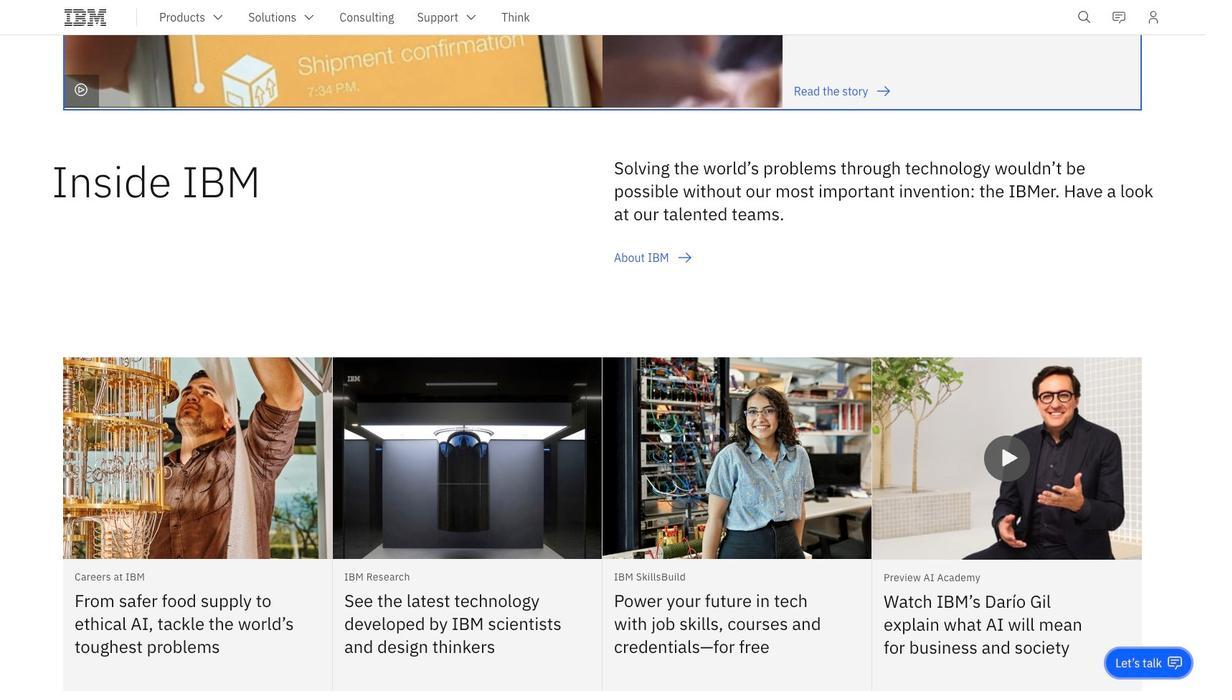 Task type: vqa. For each thing, say whether or not it's contained in the screenshot.
contact us region
no



Task type: describe. For each thing, give the bounding box(es) containing it.
let's talk element
[[1116, 655, 1163, 671]]



